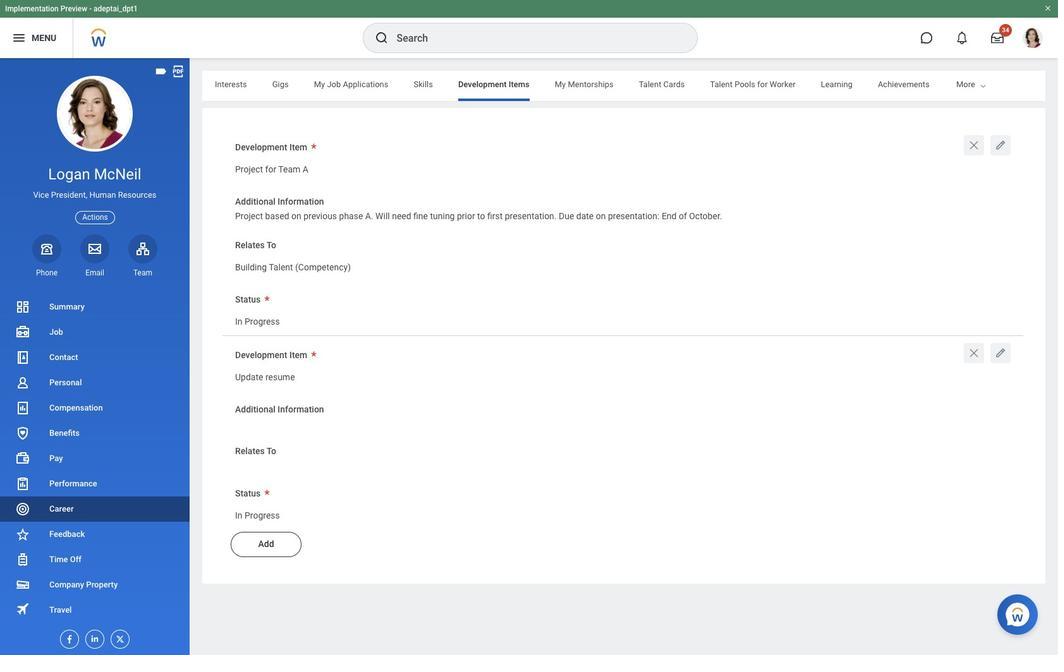 Task type: locate. For each thing, give the bounding box(es) containing it.
pay
[[49, 454, 63, 463]]

in progress
[[235, 317, 280, 327], [235, 510, 280, 520]]

company
[[49, 580, 84, 590]]

1 vertical spatial project
[[235, 211, 263, 221]]

2 item from the top
[[289, 350, 307, 360]]

0 vertical spatial information
[[278, 197, 324, 207]]

contact image
[[15, 350, 30, 365]]

on right based
[[291, 211, 301, 221]]

1 vertical spatial job
[[49, 327, 63, 337]]

2 vertical spatial development
[[235, 350, 287, 360]]

time off link
[[0, 547, 190, 573]]

1 vertical spatial additional
[[235, 405, 275, 415]]

1 vertical spatial status element
[[235, 502, 280, 525]]

development item up update resume text field
[[235, 350, 307, 360]]

project
[[235, 164, 263, 174], [235, 211, 263, 221]]

team left a in the top of the page
[[278, 164, 300, 174]]

development up project for team a 'text box'
[[235, 142, 287, 152]]

phone button
[[32, 234, 61, 278]]

october.
[[689, 211, 722, 221]]

vice
[[33, 190, 49, 200]]

x image
[[968, 139, 980, 152], [111, 631, 125, 645]]

1 vertical spatial for
[[265, 164, 276, 174]]

job inside tab list
[[327, 80, 341, 89]]

1 my from the left
[[314, 80, 325, 89]]

0 vertical spatial job
[[327, 80, 341, 89]]

additional inside additional information project based on previous phase a. will need fine tuning prior to first presentation. due date on presentation: end of october.
[[235, 197, 275, 207]]

relates up building
[[235, 240, 265, 250]]

0 vertical spatial relates
[[235, 240, 265, 250]]

additional
[[235, 197, 275, 207], [235, 405, 275, 415]]

Project for Team A text field
[[235, 157, 308, 179]]

relates down additional information
[[235, 446, 265, 456]]

team logan mcneil element
[[128, 268, 157, 278]]

relates to element
[[235, 254, 351, 277]]

tab list
[[202, 71, 1058, 101]]

development item for for
[[235, 142, 307, 152]]

1 vertical spatial progress
[[245, 510, 280, 520]]

information for additional information
[[278, 405, 324, 415]]

1 vertical spatial item
[[289, 350, 307, 360]]

1 vertical spatial x image
[[111, 631, 125, 645]]

performance
[[49, 479, 97, 489]]

development left items
[[458, 80, 507, 89]]

information up previous
[[278, 197, 324, 207]]

additional down 'update' at left bottom
[[235, 405, 275, 415]]

in progress up update resume text field
[[235, 317, 280, 327]]

additional up based
[[235, 197, 275, 207]]

tag image
[[154, 64, 168, 78]]

in
[[235, 317, 242, 327], [235, 510, 242, 520]]

1 in progress from the top
[[235, 317, 280, 327]]

2 development item from the top
[[235, 350, 307, 360]]

additional for additional information
[[235, 405, 275, 415]]

development item element up additional information
[[235, 364, 295, 387]]

1 vertical spatial information
[[278, 405, 324, 415]]

my
[[314, 80, 325, 89], [555, 80, 566, 89]]

0 horizontal spatial job
[[49, 327, 63, 337]]

0 vertical spatial status
[[235, 295, 261, 305]]

1 additional from the top
[[235, 197, 275, 207]]

0 vertical spatial progress
[[245, 317, 280, 327]]

my left mentorships
[[555, 80, 566, 89]]

1 vertical spatial in progress
[[235, 510, 280, 520]]

2 project from the top
[[235, 211, 263, 221]]

status element up add
[[235, 502, 280, 525]]

progress inside text field
[[245, 510, 280, 520]]

1 progress from the top
[[245, 317, 280, 327]]

in inside text box
[[235, 317, 242, 327]]

development item element up based
[[235, 156, 308, 179]]

0 horizontal spatial my
[[314, 80, 325, 89]]

item
[[289, 142, 307, 152], [289, 350, 307, 360]]

0 vertical spatial development item element
[[235, 156, 308, 179]]

mentorships
[[568, 80, 614, 89]]

email button
[[80, 234, 109, 278]]

1 project from the top
[[235, 164, 263, 174]]

1 vertical spatial relates
[[235, 446, 265, 456]]

prior
[[457, 211, 475, 221]]

in progress for update
[[235, 510, 280, 520]]

2 status element from the top
[[235, 502, 280, 525]]

0 horizontal spatial x image
[[111, 631, 125, 645]]

development up update resume text field
[[235, 350, 287, 360]]

1 vertical spatial relates to
[[235, 446, 276, 456]]

edit image for project for team a
[[994, 139, 1007, 152]]

for inside 'text box'
[[265, 164, 276, 174]]

2 information from the top
[[278, 405, 324, 415]]

progress for project
[[245, 317, 280, 327]]

1 vertical spatial edit image
[[994, 347, 1007, 360]]

team link
[[128, 234, 157, 278]]

0 vertical spatial edit image
[[994, 139, 1007, 152]]

development item element containing project for team a
[[235, 156, 308, 179]]

1 information from the top
[[278, 197, 324, 207]]

x image right linkedin icon
[[111, 631, 125, 645]]

my right gigs
[[314, 80, 325, 89]]

talent right building
[[269, 262, 293, 272]]

0 vertical spatial to
[[267, 240, 276, 250]]

item for project for team a
[[289, 142, 307, 152]]

information
[[278, 197, 324, 207], [278, 405, 324, 415]]

1 vertical spatial to
[[267, 446, 276, 456]]

2 in from the top
[[235, 510, 242, 520]]

Building Talent (Competency) text field
[[235, 255, 351, 276]]

tab list containing interests
[[202, 71, 1058, 101]]

0 vertical spatial project
[[235, 164, 263, 174]]

achievements
[[878, 80, 930, 89]]

1 vertical spatial in
[[235, 510, 242, 520]]

0 vertical spatial additional
[[235, 197, 275, 207]]

0 horizontal spatial for
[[265, 164, 276, 174]]

in progress up add
[[235, 510, 280, 520]]

1 status element from the top
[[235, 309, 280, 332]]

0 vertical spatial for
[[757, 80, 768, 89]]

facebook image
[[61, 631, 75, 645]]

1 horizontal spatial team
[[278, 164, 300, 174]]

0 horizontal spatial on
[[291, 211, 301, 221]]

for
[[757, 80, 768, 89], [265, 164, 276, 174]]

fine
[[413, 211, 428, 221]]

1 horizontal spatial on
[[596, 211, 606, 221]]

feedback image
[[15, 527, 30, 542]]

information inside additional information project based on previous phase a. will need fine tuning prior to first presentation. due date on presentation: end of october.
[[278, 197, 324, 207]]

1 relates from the top
[[235, 240, 265, 250]]

0 vertical spatial status element
[[235, 309, 280, 332]]

for right pools
[[757, 80, 768, 89]]

development item
[[235, 142, 307, 152], [235, 350, 307, 360]]

my for my mentorships
[[555, 80, 566, 89]]

status for update resume
[[235, 488, 261, 499]]

1 horizontal spatial x image
[[968, 139, 980, 152]]

0 vertical spatial relates to
[[235, 240, 276, 250]]

relates to up building
[[235, 240, 276, 250]]

project for team a
[[235, 164, 308, 174]]

summary link
[[0, 295, 190, 320]]

talent
[[639, 80, 661, 89], [710, 80, 733, 89], [269, 262, 293, 272]]

personal image
[[15, 375, 30, 391]]

0 horizontal spatial team
[[133, 269, 152, 277]]

job link
[[0, 320, 190, 345]]

company property image
[[15, 578, 30, 593]]

1 vertical spatial development item element
[[235, 364, 295, 387]]

more
[[956, 80, 975, 89]]

status element
[[235, 309, 280, 332], [235, 502, 280, 525]]

2 horizontal spatial talent
[[710, 80, 733, 89]]

travel link
[[0, 598, 190, 623]]

Search Workday  search field
[[397, 24, 671, 52]]

of
[[679, 211, 687, 221]]

talent for talent pools for worker
[[710, 80, 733, 89]]

1 development item element from the top
[[235, 156, 308, 179]]

email
[[85, 269, 104, 277]]

pay link
[[0, 446, 190, 471]]

relates
[[235, 240, 265, 250], [235, 446, 265, 456]]

development item element for in progress text field
[[235, 364, 295, 387]]

1 development item from the top
[[235, 142, 307, 152]]

contact link
[[0, 345, 190, 370]]

item up 'resume'
[[289, 350, 307, 360]]

1 horizontal spatial job
[[327, 80, 341, 89]]

in down building
[[235, 317, 242, 327]]

0 horizontal spatial talent
[[269, 262, 293, 272]]

2 my from the left
[[555, 80, 566, 89]]

in progress for project
[[235, 317, 280, 327]]

0 vertical spatial item
[[289, 142, 307, 152]]

based
[[265, 211, 289, 221]]

development item element
[[235, 156, 308, 179], [235, 364, 295, 387]]

1 horizontal spatial talent
[[639, 80, 661, 89]]

1 vertical spatial development item
[[235, 350, 307, 360]]

item up a in the top of the page
[[289, 142, 307, 152]]

1 in from the top
[[235, 317, 242, 327]]

1 horizontal spatial my
[[555, 80, 566, 89]]

to down additional information
[[267, 446, 276, 456]]

on right date
[[596, 211, 606, 221]]

in up add button
[[235, 510, 242, 520]]

add
[[258, 539, 274, 549]]

status for project for team a
[[235, 295, 261, 305]]

end
[[662, 211, 677, 221]]

preview
[[60, 4, 87, 13]]

talent cards
[[639, 80, 685, 89]]

actions button
[[75, 211, 115, 224]]

status element down building
[[235, 309, 280, 332]]

mcneil
[[94, 166, 141, 183]]

progress up update resume text field
[[245, 317, 280, 327]]

-
[[89, 4, 92, 13]]

34
[[1002, 27, 1009, 33]]

2 progress from the top
[[245, 510, 280, 520]]

1 on from the left
[[291, 211, 301, 221]]

to down based
[[267, 240, 276, 250]]

status element for project
[[235, 309, 280, 332]]

development
[[458, 80, 507, 89], [235, 142, 287, 152], [235, 350, 287, 360]]

actions
[[82, 213, 108, 222]]

job left applications
[[327, 80, 341, 89]]

status up in progress text field
[[235, 488, 261, 499]]

0 vertical spatial in progress
[[235, 317, 280, 327]]

1 horizontal spatial for
[[757, 80, 768, 89]]

job up contact
[[49, 327, 63, 337]]

in for project
[[235, 317, 242, 327]]

my for my job applications
[[314, 80, 325, 89]]

2 status from the top
[[235, 488, 261, 499]]

talent left cards at the right top of page
[[639, 80, 661, 89]]

relates to down additional information
[[235, 446, 276, 456]]

0 vertical spatial development item
[[235, 142, 307, 152]]

for left a in the top of the page
[[265, 164, 276, 174]]

2 additional from the top
[[235, 405, 275, 415]]

company property link
[[0, 573, 190, 598]]

inbox large image
[[991, 32, 1004, 44]]

1 relates to from the top
[[235, 240, 276, 250]]

status up in progress text box
[[235, 295, 261, 305]]

2 development item element from the top
[[235, 364, 295, 387]]

0 vertical spatial team
[[278, 164, 300, 174]]

development item for resume
[[235, 350, 307, 360]]

1 vertical spatial status
[[235, 488, 261, 499]]

project left a in the top of the page
[[235, 164, 263, 174]]

Update resume text field
[[235, 364, 295, 386]]

progress inside text box
[[245, 317, 280, 327]]

x image down certifications
[[968, 139, 980, 152]]

development for project for team a
[[235, 142, 287, 152]]

project left based
[[235, 211, 263, 221]]

phone logan mcneil element
[[32, 268, 61, 278]]

implementation
[[5, 4, 59, 13]]

0 vertical spatial in
[[235, 317, 242, 327]]

team down view team image
[[133, 269, 152, 277]]

0 vertical spatial x image
[[968, 139, 980, 152]]

mail image
[[87, 241, 102, 256]]

team
[[278, 164, 300, 174], [133, 269, 152, 277]]

1 status from the top
[[235, 295, 261, 305]]

in inside text field
[[235, 510, 242, 520]]

development item element containing update resume
[[235, 364, 295, 387]]

0 vertical spatial development
[[458, 80, 507, 89]]

talent left pools
[[710, 80, 733, 89]]

1 item from the top
[[289, 142, 307, 152]]

2 in progress from the top
[[235, 510, 280, 520]]

status
[[235, 295, 261, 305], [235, 488, 261, 499]]

job
[[327, 80, 341, 89], [49, 327, 63, 337]]

1 vertical spatial team
[[133, 269, 152, 277]]

list
[[0, 295, 190, 623]]

2 edit image from the top
[[994, 347, 1007, 360]]

development item up project for team a 'text box'
[[235, 142, 307, 152]]

1 vertical spatial development
[[235, 142, 287, 152]]

1 edit image from the top
[[994, 139, 1007, 152]]

on
[[291, 211, 301, 221], [596, 211, 606, 221]]

to
[[267, 240, 276, 250], [267, 446, 276, 456]]

compensation link
[[0, 396, 190, 421]]

in for update
[[235, 510, 242, 520]]

information down 'resume'
[[278, 405, 324, 415]]

benefits link
[[0, 421, 190, 446]]

off
[[70, 555, 81, 564]]

additional for additional information project based on previous phase a. will need fine tuning prior to first presentation. due date on presentation: end of october.
[[235, 197, 275, 207]]

items
[[509, 80, 529, 89]]

edit image
[[994, 139, 1007, 152], [994, 347, 1007, 360]]

progress up add
[[245, 510, 280, 520]]



Task type: describe. For each thing, give the bounding box(es) containing it.
career image
[[15, 502, 30, 517]]

view printable version (pdf) image
[[171, 64, 185, 78]]

menu banner
[[0, 0, 1058, 58]]

tuning
[[430, 211, 455, 221]]

team inside navigation pane region
[[133, 269, 152, 277]]

email logan mcneil element
[[80, 268, 109, 278]]

skills
[[414, 80, 433, 89]]

menu button
[[0, 18, 73, 58]]

cards
[[663, 80, 685, 89]]

notifications large image
[[956, 32, 968, 44]]

educatio
[[1029, 80, 1058, 89]]

linkedin image
[[86, 631, 100, 644]]

pay image
[[15, 451, 30, 466]]

travel image
[[15, 602, 30, 617]]

talent inside text box
[[269, 262, 293, 272]]

gigs
[[272, 80, 289, 89]]

profile logan mcneil image
[[1023, 28, 1043, 51]]

certifications
[[955, 80, 1004, 89]]

career link
[[0, 497, 190, 522]]

1 to from the top
[[267, 240, 276, 250]]

additional information
[[235, 405, 324, 415]]

34 button
[[983, 24, 1012, 52]]

time
[[49, 555, 68, 564]]

due
[[559, 211, 574, 221]]

development for update resume
[[235, 350, 287, 360]]

x image
[[968, 347, 980, 360]]

development item element for in progress text box
[[235, 156, 308, 179]]

close environment banner image
[[1044, 4, 1052, 12]]

benefits
[[49, 429, 80, 438]]

information for additional information project based on previous phase a. will need fine tuning prior to first presentation. due date on presentation: end of october.
[[278, 197, 324, 207]]

first
[[487, 211, 503, 221]]

applications
[[343, 80, 388, 89]]

date
[[576, 211, 594, 221]]

performance image
[[15, 477, 30, 492]]

my mentorships
[[555, 80, 614, 89]]

building talent (competency)
[[235, 262, 351, 272]]

implementation preview -   adeptai_dpt1
[[5, 4, 138, 13]]

to
[[477, 211, 485, 221]]

talent for talent cards
[[639, 80, 661, 89]]

menu
[[32, 33, 56, 43]]

phase
[[339, 211, 363, 221]]

logan mcneil
[[48, 166, 141, 183]]

add button
[[231, 532, 301, 558]]

job image
[[15, 325, 30, 340]]

(competency)
[[295, 262, 351, 272]]

property
[[86, 580, 118, 590]]

project inside 'text box'
[[235, 164, 263, 174]]

2 relates to from the top
[[235, 446, 276, 456]]

career
[[49, 504, 74, 514]]

navigation pane region
[[0, 58, 190, 655]]

development items
[[458, 80, 529, 89]]

pools
[[735, 80, 755, 89]]

feedback
[[49, 530, 85, 539]]

phone image
[[38, 241, 56, 256]]

performance link
[[0, 471, 190, 497]]

my job applications
[[314, 80, 388, 89]]

progress for update
[[245, 510, 280, 520]]

presentation:
[[608, 211, 659, 221]]

job inside list
[[49, 327, 63, 337]]

interests
[[215, 80, 247, 89]]

2 to from the top
[[267, 446, 276, 456]]

adeptai_dpt1
[[94, 4, 138, 13]]

edit image for update resume
[[994, 347, 1007, 360]]

president,
[[51, 190, 87, 200]]

resume
[[265, 372, 295, 382]]

2 relates from the top
[[235, 446, 265, 456]]

company property
[[49, 580, 118, 590]]

a.
[[365, 211, 373, 221]]

2 on from the left
[[596, 211, 606, 221]]

item for update resume
[[289, 350, 307, 360]]

a
[[303, 164, 308, 174]]

worker
[[770, 80, 796, 89]]

travel
[[49, 605, 72, 615]]

status element for update
[[235, 502, 280, 525]]

personal
[[49, 378, 82, 387]]

resources
[[118, 190, 156, 200]]

team inside 'text box'
[[278, 164, 300, 174]]

contact
[[49, 353, 78, 362]]

phone
[[36, 269, 58, 277]]

benefits image
[[15, 426, 30, 441]]

learning
[[821, 80, 853, 89]]

need
[[392, 211, 411, 221]]

presentation.
[[505, 211, 557, 221]]

search image
[[374, 30, 389, 46]]

update
[[235, 372, 263, 382]]

talent pools for worker
[[710, 80, 796, 89]]

vice president, human resources
[[33, 190, 156, 200]]

additional information project based on previous phase a. will need fine tuning prior to first presentation. due date on presentation: end of october.
[[235, 197, 722, 221]]

project inside additional information project based on previous phase a. will need fine tuning prior to first presentation. due date on presentation: end of october.
[[235, 211, 263, 221]]

update resume
[[235, 372, 295, 382]]

justify image
[[11, 30, 27, 46]]

summary image
[[15, 300, 30, 315]]

view team image
[[135, 241, 150, 256]]

feedback link
[[0, 522, 190, 547]]

human
[[89, 190, 116, 200]]

time off image
[[15, 552, 30, 568]]

In Progress text field
[[235, 503, 280, 525]]

will
[[375, 211, 390, 221]]

building
[[235, 262, 267, 272]]

compensation
[[49, 403, 103, 413]]

time off
[[49, 555, 81, 564]]

list containing summary
[[0, 295, 190, 623]]

compensation image
[[15, 401, 30, 416]]

personal link
[[0, 370, 190, 396]]

logan
[[48, 166, 90, 183]]

summary
[[49, 302, 85, 312]]

previous
[[303, 211, 337, 221]]

In Progress text field
[[235, 309, 280, 331]]



Task type: vqa. For each thing, say whether or not it's contained in the screenshot.


